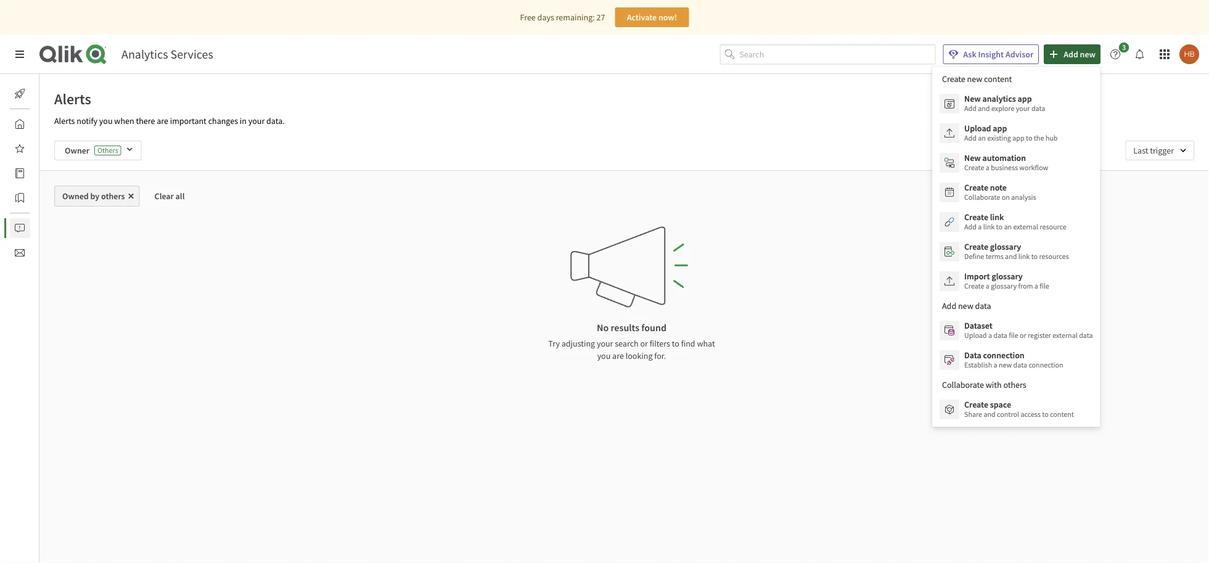 Task type: describe. For each thing, give the bounding box(es) containing it.
clear all button
[[145, 186, 195, 207]]

new automation create a business workflow
[[965, 152, 1049, 172]]

create link menu item
[[933, 207, 1101, 237]]

you inside no results found try adjusting your search or filters to find what you are looking for.
[[598, 350, 611, 361]]

upload inside dataset upload a data file or register external data
[[965, 331, 987, 340]]

advisor
[[1006, 49, 1034, 60]]

new analytics app add and explore your data
[[965, 93, 1046, 113]]

new for new analytics app
[[965, 93, 981, 104]]

0 horizontal spatial connection
[[984, 350, 1025, 361]]

hub
[[1046, 133, 1058, 143]]

create for create note
[[965, 182, 989, 193]]

when
[[114, 115, 134, 126]]

on
[[1002, 192, 1010, 202]]

or inside dataset upload a data file or register external data
[[1020, 331, 1027, 340]]

glossary for import glossary
[[992, 271, 1023, 282]]

business
[[991, 163, 1018, 172]]

found
[[642, 321, 667, 334]]

link inside create glossary define terms and link to resources
[[1019, 252, 1030, 261]]

data right register
[[1080, 331, 1093, 340]]

create inside new automation create a business workflow
[[965, 163, 985, 172]]

external for create link
[[1014, 222, 1039, 232]]

there
[[136, 115, 155, 126]]

add inside upload app add an existing app to the hub
[[965, 133, 977, 143]]

to inside no results found try adjusting your search or filters to find what you are looking for.
[[672, 338, 680, 349]]

open sidebar menu image
[[15, 49, 25, 59]]

your inside no results found try adjusting your search or filters to find what you are looking for.
[[597, 338, 613, 349]]

now!
[[659, 12, 677, 23]]

remaining:
[[556, 12, 595, 23]]

days
[[538, 12, 554, 23]]

share
[[965, 410, 983, 419]]

data connection menu item
[[933, 345, 1101, 375]]

filters
[[650, 338, 670, 349]]

add inside dropdown button
[[1064, 49, 1079, 60]]

link down on at right top
[[991, 212, 1005, 223]]

alerts notify you when there are important changes in your data.
[[54, 115, 285, 126]]

looking
[[626, 350, 653, 361]]

activate
[[627, 12, 657, 23]]

activate now! link
[[615, 7, 689, 27]]

important
[[170, 115, 207, 126]]

free days remaining: 27
[[520, 12, 605, 23]]

and for glossary
[[1006, 252, 1017, 261]]

your inside new analytics app add and explore your data
[[1016, 104, 1030, 113]]

no
[[597, 321, 609, 334]]

link up terms
[[984, 222, 995, 232]]

create note menu item
[[933, 178, 1101, 207]]

alerts for alerts notify you when there are important changes in your data.
[[54, 115, 75, 126]]

owned by others button
[[54, 186, 140, 207]]

data.
[[267, 115, 285, 126]]

resource
[[1040, 222, 1067, 232]]

for.
[[655, 350, 666, 361]]

data connection establish a new data connection
[[965, 350, 1064, 370]]

register
[[1028, 331, 1052, 340]]

import
[[965, 271, 990, 282]]

27
[[597, 12, 605, 23]]

note
[[991, 182, 1007, 193]]

owned
[[62, 191, 89, 202]]

what
[[697, 338, 715, 349]]

0 vertical spatial are
[[157, 115, 168, 126]]

resources
[[1040, 252, 1069, 261]]

an inside upload app add an existing app to the hub
[[978, 133, 986, 143]]

an inside create link add a link to an external resource
[[1005, 222, 1012, 232]]

ask insight advisor button
[[943, 44, 1040, 64]]

and for analytics
[[978, 104, 990, 113]]

analytics
[[122, 47, 168, 62]]

clear all
[[155, 191, 185, 202]]

create for create space
[[965, 399, 989, 410]]

from
[[1019, 281, 1034, 291]]

a for link
[[978, 222, 982, 232]]

the
[[1034, 133, 1045, 143]]

to for app
[[1026, 133, 1033, 143]]

others
[[101, 191, 125, 202]]

find
[[681, 338, 696, 349]]

last trigger image
[[1126, 141, 1195, 160]]

0 horizontal spatial you
[[99, 115, 113, 126]]

data right the dataset
[[994, 331, 1008, 340]]

no results found try adjusting your search or filters to find what you are looking for.
[[549, 321, 715, 361]]

to inside create link add a link to an external resource
[[997, 222, 1003, 232]]

ask
[[964, 49, 977, 60]]

collaborate
[[965, 192, 1001, 202]]

new inside data connection establish a new data connection
[[999, 360, 1012, 370]]

glossary for create glossary
[[991, 241, 1022, 252]]

or inside no results found try adjusting your search or filters to find what you are looking for.
[[641, 338, 648, 349]]

import glossary create a glossary from a file
[[965, 271, 1050, 291]]

notify
[[77, 115, 98, 126]]

automation
[[983, 152, 1027, 163]]

filters region
[[39, 131, 1210, 170]]

establish
[[965, 360, 993, 370]]

space
[[991, 399, 1012, 410]]

content
[[1051, 410, 1074, 419]]

dataset upload a data file or register external data
[[965, 320, 1093, 340]]

home link
[[10, 114, 61, 134]]

results
[[611, 321, 640, 334]]

existing
[[988, 133, 1012, 143]]



Task type: vqa. For each thing, say whether or not it's contained in the screenshot.


Task type: locate. For each thing, give the bounding box(es) containing it.
create inside create link add a link to an external resource
[[965, 212, 989, 223]]

services
[[171, 47, 213, 62]]

2 vertical spatial your
[[597, 338, 613, 349]]

menu containing new analytics app
[[933, 67, 1101, 427]]

new
[[1080, 49, 1096, 60], [999, 360, 1012, 370]]

1 vertical spatial your
[[248, 115, 265, 126]]

new inside dropdown button
[[1080, 49, 1096, 60]]

create note collaborate on analysis
[[965, 182, 1037, 202]]

1 alerts from the top
[[54, 89, 91, 108]]

to left find
[[672, 338, 680, 349]]

alerts image
[[15, 223, 25, 233]]

1 horizontal spatial external
[[1053, 331, 1078, 340]]

connection
[[984, 350, 1025, 361], [1029, 360, 1064, 370]]

analytics services
[[122, 47, 213, 62]]

you down no
[[598, 350, 611, 361]]

upload app menu item
[[933, 118, 1101, 148]]

file up data connection establish a new data connection
[[1009, 331, 1019, 340]]

add right advisor
[[1064, 49, 1079, 60]]

a for glossary
[[986, 281, 990, 291]]

create up import
[[965, 241, 989, 252]]

your down no
[[597, 338, 613, 349]]

external
[[1014, 222, 1039, 232], [1053, 331, 1078, 340]]

collections image
[[15, 193, 25, 203]]

and inside new analytics app add and explore your data
[[978, 104, 990, 113]]

0 vertical spatial new
[[965, 93, 981, 104]]

to left 'resources'
[[1032, 252, 1038, 261]]

0 vertical spatial your
[[1016, 104, 1030, 113]]

app down explore
[[993, 123, 1008, 134]]

favorites image
[[15, 144, 25, 154]]

new for new automation
[[965, 152, 981, 163]]

owned by others
[[62, 191, 125, 202]]

0 horizontal spatial your
[[248, 115, 265, 126]]

data inside new analytics app add and explore your data
[[1032, 104, 1046, 113]]

0 vertical spatial new
[[1080, 49, 1096, 60]]

create inside 'import glossary create a glossary from a file'
[[965, 281, 985, 291]]

create inside create note collaborate on analysis
[[965, 182, 989, 193]]

5 create from the top
[[965, 281, 985, 291]]

data inside data connection establish a new data connection
[[1014, 360, 1028, 370]]

0 vertical spatial file
[[1040, 281, 1050, 291]]

1 vertical spatial file
[[1009, 331, 1019, 340]]

import glossary menu item
[[933, 266, 1101, 296]]

upload app add an existing app to the hub
[[965, 123, 1058, 143]]

your right in
[[248, 115, 265, 126]]

create glossary define terms and link to resources
[[965, 241, 1069, 261]]

0 vertical spatial external
[[1014, 222, 1039, 232]]

1 new from the top
[[965, 93, 981, 104]]

external right register
[[1053, 331, 1078, 340]]

and left explore
[[978, 104, 990, 113]]

app
[[1018, 93, 1032, 104], [993, 123, 1008, 134], [1013, 133, 1025, 143]]

home
[[39, 118, 61, 130]]

a down the collaborate on the right
[[978, 222, 982, 232]]

upload
[[965, 123, 992, 134], [965, 331, 987, 340]]

external inside dataset upload a data file or register external data
[[1053, 331, 1078, 340]]

to right access
[[1043, 410, 1049, 419]]

activate now!
[[627, 12, 677, 23]]

file inside dataset upload a data file or register external data
[[1009, 331, 1019, 340]]

create left business
[[965, 163, 985, 172]]

create
[[965, 163, 985, 172], [965, 182, 989, 193], [965, 212, 989, 223], [965, 241, 989, 252], [965, 281, 985, 291], [965, 399, 989, 410]]

all
[[176, 191, 185, 202]]

1 horizontal spatial connection
[[1029, 360, 1064, 370]]

alerts left notify
[[54, 115, 75, 126]]

or
[[1020, 331, 1027, 340], [641, 338, 648, 349]]

6 create from the top
[[965, 399, 989, 410]]

a inside dataset upload a data file or register external data
[[989, 331, 993, 340]]

1 horizontal spatial or
[[1020, 331, 1027, 340]]

alerts up notify
[[54, 89, 91, 108]]

a for automation
[[986, 163, 990, 172]]

you
[[99, 115, 113, 126], [598, 350, 611, 361]]

upload up "data"
[[965, 331, 987, 340]]

to up create glossary define terms and link to resources
[[997, 222, 1003, 232]]

file
[[1040, 281, 1050, 291], [1009, 331, 1019, 340]]

glossary
[[991, 241, 1022, 252], [992, 271, 1023, 282], [991, 281, 1017, 291]]

control
[[997, 410, 1020, 419]]

a for connection
[[994, 360, 998, 370]]

glossary down terms
[[992, 271, 1023, 282]]

create glossary menu item
[[933, 237, 1101, 266]]

create down the collaborate on the right
[[965, 212, 989, 223]]

define
[[965, 252, 985, 261]]

alerts for alerts
[[54, 89, 91, 108]]

1 vertical spatial external
[[1053, 331, 1078, 340]]

0 vertical spatial and
[[978, 104, 990, 113]]

Search text field
[[740, 44, 936, 64]]

to inside create space share and control access to content
[[1043, 410, 1049, 419]]

2 create from the top
[[965, 182, 989, 193]]

3 create from the top
[[965, 212, 989, 223]]

analytics services element
[[122, 47, 213, 62]]

1 vertical spatial an
[[1005, 222, 1012, 232]]

file right from
[[1040, 281, 1050, 291]]

new analytics app menu item
[[933, 89, 1101, 118]]

0 vertical spatial upload
[[965, 123, 992, 134]]

link up the import glossary menu item
[[1019, 252, 1030, 261]]

1 horizontal spatial are
[[613, 350, 624, 361]]

catalog link
[[10, 163, 67, 183]]

by
[[90, 191, 99, 202]]

a down terms
[[986, 281, 990, 291]]

file inside 'import glossary create a glossary from a file'
[[1040, 281, 1050, 291]]

to
[[1026, 133, 1033, 143], [997, 222, 1003, 232], [1032, 252, 1038, 261], [672, 338, 680, 349], [1043, 410, 1049, 419]]

create inside create glossary define terms and link to resources
[[965, 241, 989, 252]]

new
[[965, 93, 981, 104], [965, 152, 981, 163]]

search
[[615, 338, 639, 349]]

connection down dataset menu item
[[984, 350, 1025, 361]]

add
[[1064, 49, 1079, 60], [965, 104, 977, 113], [965, 133, 977, 143], [965, 222, 977, 232]]

your right explore
[[1016, 104, 1030, 113]]

analytics
[[983, 93, 1016, 104]]

1 horizontal spatial new
[[1080, 49, 1096, 60]]

analysis
[[1012, 192, 1037, 202]]

glossary inside create glossary define terms and link to resources
[[991, 241, 1022, 252]]

1 vertical spatial and
[[1006, 252, 1017, 261]]

app right explore
[[1018, 93, 1032, 104]]

adjusting
[[562, 338, 595, 349]]

create space share and control access to content
[[965, 399, 1074, 419]]

new inside new automation create a business workflow
[[965, 152, 981, 163]]

create left note
[[965, 182, 989, 193]]

subscriptions image
[[15, 248, 25, 258]]

0 vertical spatial an
[[978, 133, 986, 143]]

create down define on the top
[[965, 281, 985, 291]]

a up 'establish'
[[989, 331, 993, 340]]

add inside create link add a link to an external resource
[[965, 222, 977, 232]]

are right there
[[157, 115, 168, 126]]

1 vertical spatial upload
[[965, 331, 987, 340]]

1 upload from the top
[[965, 123, 992, 134]]

2 horizontal spatial your
[[1016, 104, 1030, 113]]

1 horizontal spatial file
[[1040, 281, 1050, 291]]

2 alerts from the top
[[54, 115, 75, 126]]

1 horizontal spatial your
[[597, 338, 613, 349]]

explore
[[992, 104, 1015, 113]]

0 horizontal spatial are
[[157, 115, 168, 126]]

a left business
[[986, 163, 990, 172]]

upload inside upload app add an existing app to the hub
[[965, 123, 992, 134]]

data
[[965, 350, 982, 361]]

data down dataset menu item
[[1014, 360, 1028, 370]]

and right terms
[[1006, 252, 1017, 261]]

new automation menu item
[[933, 148, 1101, 178]]

1 horizontal spatial an
[[1005, 222, 1012, 232]]

1 vertical spatial new
[[965, 152, 981, 163]]

new left analytics
[[965, 93, 981, 104]]

a inside new automation create a business workflow
[[986, 163, 990, 172]]

and inside create glossary define terms and link to resources
[[1006, 252, 1017, 261]]

2 upload from the top
[[965, 331, 987, 340]]

glossary left from
[[991, 281, 1017, 291]]

or up "looking"
[[641, 338, 648, 349]]

create inside create space share and control access to content
[[965, 399, 989, 410]]

create left space
[[965, 399, 989, 410]]

create for create glossary
[[965, 241, 989, 252]]

external inside create link add a link to an external resource
[[1014, 222, 1039, 232]]

or left register
[[1020, 331, 1027, 340]]

searchbar element
[[720, 44, 936, 64]]

catalog
[[39, 168, 67, 179]]

create space menu item
[[933, 395, 1101, 424]]

create for create link
[[965, 212, 989, 223]]

0 horizontal spatial new
[[999, 360, 1012, 370]]

app inside new analytics app add and explore your data
[[1018, 93, 1032, 104]]

are
[[157, 115, 168, 126], [613, 350, 624, 361]]

an up create glossary define terms and link to resources
[[1005, 222, 1012, 232]]

add left analytics
[[965, 104, 977, 113]]

are inside no results found try adjusting your search or filters to find what you are looking for.
[[613, 350, 624, 361]]

and right share
[[984, 410, 996, 419]]

1 create from the top
[[965, 163, 985, 172]]

1 vertical spatial alerts
[[54, 115, 75, 126]]

upload down analytics
[[965, 123, 992, 134]]

free
[[520, 12, 536, 23]]

1 vertical spatial are
[[613, 350, 624, 361]]

add new button
[[1044, 44, 1101, 64]]

in
[[240, 115, 247, 126]]

data
[[1032, 104, 1046, 113], [994, 331, 1008, 340], [1080, 331, 1093, 340], [1014, 360, 1028, 370]]

to for glossary
[[1032, 252, 1038, 261]]

2 vertical spatial and
[[984, 410, 996, 419]]

2 new from the top
[[965, 152, 981, 163]]

are down search
[[613, 350, 624, 361]]

dataset menu item
[[933, 316, 1101, 345]]

data up the
[[1032, 104, 1046, 113]]

an left existing
[[978, 133, 986, 143]]

try
[[549, 338, 560, 349]]

0 vertical spatial you
[[99, 115, 113, 126]]

add left existing
[[965, 133, 977, 143]]

terms
[[986, 252, 1004, 261]]

add new
[[1064, 49, 1096, 60]]

ask insight advisor
[[964, 49, 1034, 60]]

external for dataset
[[1053, 331, 1078, 340]]

0 vertical spatial alerts
[[54, 89, 91, 108]]

clear
[[155, 191, 174, 202]]

add up define on the top
[[965, 222, 977, 232]]

access
[[1021, 410, 1041, 419]]

a inside data connection establish a new data connection
[[994, 360, 998, 370]]

app right existing
[[1013, 133, 1025, 143]]

changes
[[208, 115, 238, 126]]

a right from
[[1035, 281, 1039, 291]]

1 vertical spatial new
[[999, 360, 1012, 370]]

to inside upload app add an existing app to the hub
[[1026, 133, 1033, 143]]

new inside new analytics app add and explore your data
[[965, 93, 981, 104]]

0 horizontal spatial external
[[1014, 222, 1039, 232]]

1 horizontal spatial you
[[598, 350, 611, 361]]

and inside create space share and control access to content
[[984, 410, 996, 419]]

0 horizontal spatial an
[[978, 133, 986, 143]]

you left when
[[99, 115, 113, 126]]

to for space
[[1043, 410, 1049, 419]]

to left the
[[1026, 133, 1033, 143]]

dataset
[[965, 320, 993, 331]]

1 vertical spatial you
[[598, 350, 611, 361]]

to inside create glossary define terms and link to resources
[[1032, 252, 1038, 261]]

add inside new analytics app add and explore your data
[[965, 104, 977, 113]]

insight
[[979, 49, 1004, 60]]

glossary down create link 'menu item'
[[991, 241, 1022, 252]]

navigation pane element
[[0, 79, 67, 268]]

4 create from the top
[[965, 241, 989, 252]]

workflow
[[1020, 163, 1049, 172]]

menu
[[933, 67, 1101, 427]]

create link add a link to an external resource
[[965, 212, 1067, 232]]

0 horizontal spatial or
[[641, 338, 648, 349]]

a right 'establish'
[[994, 360, 998, 370]]

a inside create link add a link to an external resource
[[978, 222, 982, 232]]

connection down register
[[1029, 360, 1064, 370]]

0 horizontal spatial file
[[1009, 331, 1019, 340]]

new left automation
[[965, 152, 981, 163]]

external up create glossary define terms and link to resources
[[1014, 222, 1039, 232]]



